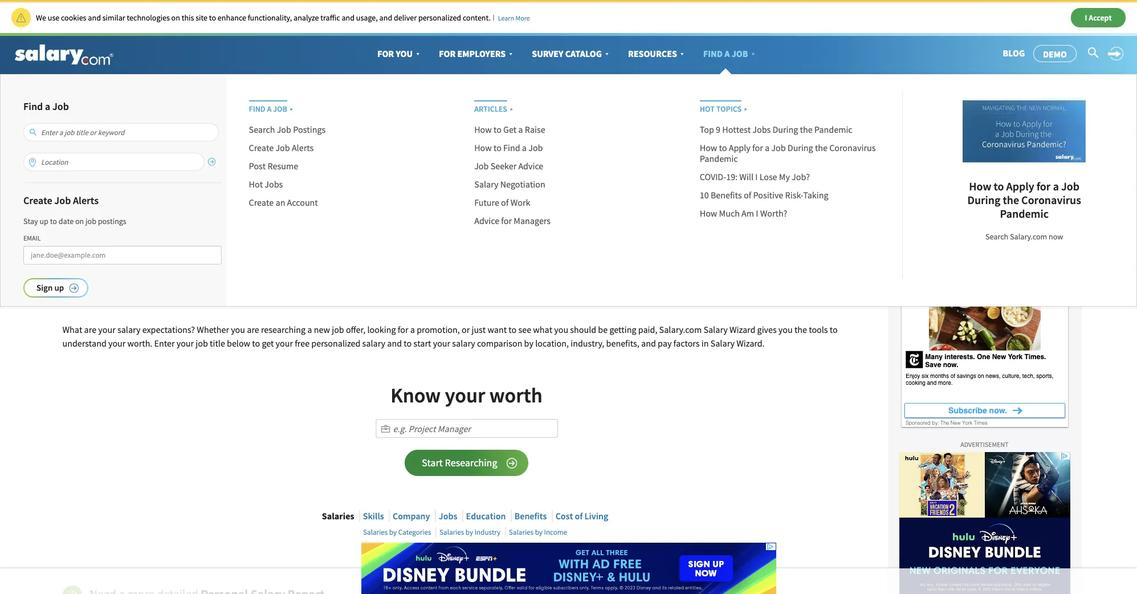 Task type: describe. For each thing, give the bounding box(es) containing it.
salaries for salaries by income
[[509, 527, 534, 537]]

job up create job alerts link
[[277, 124, 291, 135]]

the inside top 9 hottest jobs during the pandemic link
[[800, 124, 813, 135]]

skills
[[363, 510, 384, 522]]

3 you from the left
[[779, 324, 793, 335]]

the inside 'how to apply for a job during the coronavirus pandemic' 'link'
[[815, 142, 828, 153]]

income
[[544, 527, 567, 537]]

learn
[[498, 13, 514, 22]]

salaries left skills
[[322, 510, 354, 522]]

your left worth.
[[108, 337, 126, 349]]

benefits link
[[515, 510, 547, 522]]

2 horizontal spatial find a job
[[703, 48, 748, 59]]

1 vertical spatial alerts
[[73, 194, 99, 207]]

start
[[414, 337, 431, 349]]

categories
[[398, 527, 431, 537]]

1 you from the left
[[231, 324, 245, 335]]

personalized inside what are your salary expectations? whether you are researching a new job offer, looking for a promotion, or just want to see what you should be getting paid, salary.com salary wizard gives you the tools to understand your worth. enter your job title below to get your free personalized salary and to start your salary comparison by location, industry, benefits, and pay factors in salary wizard.
[[311, 337, 361, 349]]

education
[[466, 510, 506, 522]]

1 horizontal spatial apply
[[1007, 179, 1034, 193]]

how to find a job link
[[474, 142, 543, 153]]

2 horizontal spatial salary
[[452, 337, 475, 349]]

10
[[700, 189, 709, 201]]

0 vertical spatial alerts
[[292, 142, 314, 153]]

create for create job alerts link
[[249, 142, 274, 153]]

industry
[[475, 527, 501, 537]]

salaries by industry link
[[440, 527, 501, 537]]

start researching
[[422, 456, 497, 469]]

pay
[[658, 337, 672, 349]]

survey
[[532, 48, 563, 59]]

create an account link
[[249, 197, 318, 208]]

job up search job postings in the top left of the page
[[273, 104, 287, 114]]

salaries for salaries by categories
[[363, 527, 388, 537]]

benefits,
[[606, 337, 640, 349]]

covid-19: will i lose my job?
[[700, 171, 810, 183]]

search salary.com now
[[986, 231, 1063, 241]]

0 vertical spatial during
[[773, 124, 798, 135]]

work
[[511, 197, 530, 208]]

search for search salary.com now
[[986, 231, 1009, 241]]

for down future of work link
[[501, 215, 512, 226]]

articles
[[474, 104, 507, 114]]

job inside 'link'
[[772, 142, 786, 153]]

we
[[36, 12, 46, 23]]

in
[[702, 337, 709, 349]]

company
[[393, 510, 430, 522]]

for for for you
[[377, 48, 394, 59]]

industry,
[[571, 337, 604, 349]]

how to find a job
[[474, 142, 543, 153]]

0 vertical spatial on
[[171, 12, 180, 23]]

a inside 'link'
[[765, 142, 770, 153]]

get
[[262, 337, 274, 349]]

salaries by categories link
[[363, 527, 431, 537]]

i accept
[[1085, 12, 1112, 23]]

job down raise
[[529, 142, 543, 153]]

0 horizontal spatial on
[[75, 216, 84, 227]]

research
[[95, 80, 124, 90]]

your down 'promotion,'
[[433, 337, 450, 349]]

Location text field
[[23, 153, 204, 171]]

find down how to get a raise link
[[503, 142, 520, 153]]

factors
[[674, 337, 700, 349]]

postings
[[293, 124, 326, 135]]

salaries by categories
[[363, 527, 431, 537]]

salaries for salaries by industry
[[440, 527, 464, 537]]

for inside what are your salary expectations? whether you are researching a new job offer, looking for a promotion, or just want to see what you should be getting paid, salary.com salary wizard gives you the tools to understand your worth. enter your job title below to get your free personalized salary and to start your salary comparison by location, industry, benefits, and pay factors in salary wizard.
[[398, 324, 408, 335]]

tools
[[809, 324, 828, 335]]

2 vertical spatial jobs
[[439, 510, 457, 522]]

hot topics
[[700, 104, 742, 114]]

job up hot topics link
[[732, 48, 748, 59]]

know your worth
[[391, 383, 543, 408]]

0 horizontal spatial salary
[[117, 324, 140, 335]]

living
[[585, 510, 608, 522]]

job image
[[381, 424, 390, 433]]

post resume link
[[249, 160, 298, 172]]

salary.com image
[[15, 44, 113, 65]]

1 horizontal spatial find a job
[[249, 104, 287, 114]]

search job postings link
[[249, 124, 326, 135]]

0 horizontal spatial search image
[[29, 158, 36, 167]]

job up the now
[[1061, 179, 1080, 193]]

for up the now
[[1037, 179, 1051, 193]]

2 vertical spatial during
[[968, 192, 1001, 207]]

hottest
[[722, 124, 751, 135]]

job?
[[792, 171, 810, 183]]

up for sign
[[54, 282, 64, 293]]

survey catalog link
[[523, 36, 620, 71]]

free
[[295, 337, 310, 349]]

salary right the in
[[711, 337, 735, 349]]

salary right research link
[[141, 80, 161, 90]]

want
[[488, 324, 507, 335]]

what
[[533, 324, 552, 335]]

how much am i worth? link
[[700, 208, 787, 219]]

2 vertical spatial pandemic
[[1000, 206, 1049, 220]]

0 vertical spatial find a job link
[[695, 36, 766, 71]]

Enter a job title or keyword text field
[[23, 123, 219, 141]]

for inside 'link'
[[752, 142, 763, 153]]

and down looking
[[387, 337, 402, 349]]

you
[[396, 48, 413, 59]]

covid-19: will i lose my job? link
[[700, 171, 810, 183]]

worth
[[490, 383, 543, 408]]

create up stay
[[23, 194, 52, 207]]

home link
[[60, 80, 82, 91]]

job left seeker
[[474, 160, 489, 172]]

looking
[[367, 324, 396, 335]]

arrow circle right image
[[208, 158, 216, 166]]

arrow circle right image for up
[[69, 283, 79, 293]]

technologies
[[127, 12, 170, 23]]

similar
[[102, 12, 125, 23]]

hot topics link
[[700, 100, 750, 114]]

salary up the in
[[704, 324, 728, 335]]

seeker
[[491, 160, 517, 172]]

stay
[[23, 216, 38, 227]]

future
[[474, 197, 499, 208]]

2 horizontal spatial of
[[744, 189, 752, 201]]

jobs link
[[439, 510, 457, 522]]

a right get
[[518, 124, 523, 135]]

gives
[[757, 324, 777, 335]]

of for future of work
[[501, 197, 509, 208]]

2 horizontal spatial job
[[332, 324, 344, 335]]

find up hot topics link
[[703, 48, 723, 59]]

0 horizontal spatial create job alerts
[[23, 194, 99, 207]]

search job postings
[[249, 124, 326, 135]]

demo link
[[1034, 45, 1077, 62]]

up for stay
[[40, 216, 48, 227]]

understand
[[62, 337, 106, 349]]

wizard.
[[737, 337, 765, 349]]

my
[[779, 171, 790, 183]]

2 are from the left
[[247, 324, 259, 335]]

job up resume
[[276, 142, 290, 153]]

see
[[518, 324, 531, 335]]

and left similar
[[88, 12, 101, 23]]

hot for hot jobs
[[249, 178, 263, 190]]

9
[[716, 124, 721, 135]]

stay up to date on job postings
[[23, 216, 126, 227]]

1 horizontal spatial salary.com
[[1010, 231, 1047, 241]]

0 vertical spatial job
[[86, 216, 96, 227]]

salary up future
[[474, 178, 499, 190]]

1 horizontal spatial pandemic
[[815, 124, 853, 135]]

site
[[196, 12, 208, 23]]

location,
[[535, 337, 569, 349]]

enhance
[[218, 12, 246, 23]]

hot jobs
[[249, 178, 283, 190]]

2 you from the left
[[554, 324, 568, 335]]

content.
[[463, 12, 491, 23]]

and right usage,
[[379, 12, 392, 23]]

0 horizontal spatial benefits
[[515, 510, 547, 522]]



Task type: vqa. For each thing, say whether or not it's contained in the screenshot.
the bottommost HOT
yes



Task type: locate. For each thing, give the bounding box(es) containing it.
a up the now
[[1053, 179, 1059, 193]]

how to apply for a job during the coronavirus pandemic inside 'link'
[[700, 142, 876, 164]]

0 horizontal spatial coronavirus
[[830, 142, 876, 153]]

pandemic up covid-
[[700, 153, 738, 164]]

a down raise
[[522, 142, 527, 153]]

how to get a raise
[[474, 124, 545, 135]]

by inside what are your salary expectations? whether you are researching a new job offer, looking for a promotion, or just want to see what you should be getting paid, salary.com salary wizard gives you the tools to understand your worth. enter your job title below to get your free personalized salary and to start your salary comparison by location, industry, benefits, and pay factors in salary wizard.
[[524, 337, 534, 349]]

i accept button
[[1071, 8, 1126, 27]]

cost of living
[[556, 510, 608, 522]]

by for salaries by income
[[535, 527, 543, 537]]

comparison
[[477, 337, 522, 349]]

1 horizontal spatial jobs
[[439, 510, 457, 522]]

be
[[598, 324, 608, 335]]

jobs inside top 9 hottest jobs during the pandemic link
[[753, 124, 771, 135]]

0 vertical spatial search
[[249, 124, 275, 135]]

create for create an account link
[[249, 197, 274, 208]]

triangle right image inside articles link
[[507, 101, 515, 113]]

i right will
[[755, 171, 758, 183]]

much
[[719, 208, 740, 219]]

0 vertical spatial pandemic
[[815, 124, 853, 135]]

job left postings
[[86, 216, 96, 227]]

0 vertical spatial salary.com
[[1010, 231, 1047, 241]]

2 vertical spatial i
[[756, 208, 759, 219]]

0 horizontal spatial for
[[377, 48, 394, 59]]

arrow circle right image right researching at the bottom
[[506, 458, 517, 469]]

by for salaries by categories
[[389, 527, 397, 537]]

search image down search icon
[[29, 158, 36, 167]]

coronavirus inside 'link'
[[830, 142, 876, 153]]

0 horizontal spatial pandemic
[[700, 153, 738, 164]]

1 vertical spatial benefits
[[515, 510, 547, 522]]

0 horizontal spatial triangle right image
[[287, 101, 295, 113]]

employers
[[458, 48, 506, 59]]

worth.
[[127, 337, 152, 349]]

0 vertical spatial coronavirus
[[830, 142, 876, 153]]

on right date
[[75, 216, 84, 227]]

0 horizontal spatial jobs
[[265, 178, 283, 190]]

future of work
[[474, 197, 530, 208]]

for left 'you'
[[377, 48, 394, 59]]

the up taking
[[815, 142, 828, 153]]

up right sign
[[54, 282, 64, 293]]

benefits up salaries by income
[[515, 510, 547, 522]]

advice for managers link
[[474, 215, 551, 226]]

below
[[227, 337, 250, 349]]

covid-
[[700, 171, 726, 183]]

0 horizontal spatial alerts
[[73, 194, 99, 207]]

jane.doe@example.com text field
[[23, 245, 222, 264]]

0 vertical spatial apply
[[729, 142, 751, 153]]

advice down future
[[474, 215, 499, 226]]

1 horizontal spatial triangle right image
[[507, 101, 515, 113]]

future of work link
[[474, 197, 530, 208]]

are up understand
[[84, 324, 96, 335]]

1 vertical spatial pandemic
[[700, 153, 738, 164]]

during inside 'link'
[[788, 142, 813, 153]]

for down top 9 hottest jobs during the pandemic link
[[752, 142, 763, 153]]

1 vertical spatial coronavirus
[[1022, 192, 1081, 207]]

1 horizontal spatial arrow circle right image
[[506, 458, 517, 469]]

articles link
[[474, 100, 515, 114]]

apply inside 'link'
[[729, 142, 751, 153]]

advice up negotiation
[[518, 160, 543, 172]]

salary
[[141, 80, 161, 90], [474, 178, 499, 190], [704, 324, 728, 335], [711, 337, 735, 349]]

traffic
[[321, 12, 340, 23]]

how for how much am i worth? link
[[700, 208, 717, 219]]

salary down or at left bottom
[[452, 337, 475, 349]]

account
[[287, 197, 318, 208]]

this
[[182, 12, 194, 23]]

1 horizontal spatial up
[[54, 282, 64, 293]]

1 horizontal spatial of
[[575, 510, 583, 522]]

0 horizontal spatial are
[[84, 324, 96, 335]]

1 triangle right image from the left
[[287, 101, 295, 113]]

hot
[[700, 104, 715, 114], [249, 178, 263, 190]]

apply up search salary.com now
[[1007, 179, 1034, 193]]

hot for hot topics
[[700, 104, 715, 114]]

search image
[[1087, 46, 1100, 59], [29, 158, 36, 167]]

sign
[[36, 282, 53, 293]]

deliver
[[394, 12, 417, 23]]

1 horizontal spatial are
[[247, 324, 259, 335]]

triangle right image inside hot topics link
[[742, 101, 750, 113]]

0 horizontal spatial of
[[501, 197, 509, 208]]

personalized
[[418, 12, 461, 23], [311, 337, 361, 349]]

personalized right deliver
[[418, 12, 461, 23]]

0 horizontal spatial personalized
[[311, 337, 361, 349]]

for left "employers"
[[439, 48, 456, 59]]

1 horizontal spatial on
[[171, 12, 180, 23]]

1 horizontal spatial search
[[986, 231, 1009, 241]]

a up search job postings in the top left of the page
[[267, 104, 272, 114]]

home
[[60, 80, 79, 90]]

alerts down postings
[[292, 142, 314, 153]]

arrow circle right image for researching
[[506, 458, 517, 469]]

i for covid-19: will i lose my job?
[[755, 171, 758, 183]]

search for search job postings
[[249, 124, 275, 135]]

get
[[503, 124, 517, 135]]

job down top 9 hottest jobs during the pandemic link
[[772, 142, 786, 153]]

usage,
[[356, 12, 378, 23]]

a left new
[[307, 324, 312, 335]]

3 triangle right image from the left
[[742, 101, 750, 113]]

0 vertical spatial benefits
[[711, 189, 742, 201]]

find up search icon
[[23, 100, 43, 113]]

triangle right image
[[287, 101, 295, 113], [507, 101, 515, 113], [742, 101, 750, 113]]

0 vertical spatial search image
[[1087, 46, 1100, 59]]

0 horizontal spatial up
[[40, 216, 48, 227]]

of
[[744, 189, 752, 201], [501, 197, 509, 208], [575, 510, 583, 522]]

you right gives
[[779, 324, 793, 335]]

an
[[276, 197, 285, 208]]

None text field
[[23, 123, 219, 141], [23, 153, 204, 171], [23, 123, 219, 141], [23, 153, 204, 171]]

1 horizontal spatial how to apply for a job during the coronavirus pandemic
[[968, 179, 1081, 220]]

cost
[[556, 510, 573, 522]]

by left 'categories'
[[389, 527, 397, 537]]

by for salaries by industry
[[466, 527, 473, 537]]

for for for employers
[[439, 48, 456, 59]]

catalog
[[565, 48, 602, 59]]

pandemic inside 'link'
[[700, 153, 738, 164]]

create
[[249, 142, 274, 153], [23, 194, 52, 207], [249, 197, 274, 208]]

triangle right image up get
[[507, 101, 515, 113]]

of up the am
[[744, 189, 752, 201]]

1 horizontal spatial you
[[554, 324, 568, 335]]

a up the start at the left bottom of page
[[410, 324, 415, 335]]

advertisement
[[961, 440, 1009, 448]]

offer,
[[346, 324, 366, 335]]

arrow circle right image inside start researching button
[[506, 458, 517, 469]]

hot up top
[[700, 104, 715, 114]]

by left "industry"
[[466, 527, 473, 537]]

salaries down jane.doe@example.com text field at the left top of the page
[[62, 276, 133, 301]]

now
[[1049, 231, 1063, 241]]

personalized down new
[[311, 337, 361, 349]]

salary down looking
[[362, 337, 385, 349]]

education link
[[466, 510, 506, 522]]

salary
[[117, 324, 140, 335], [362, 337, 385, 349], [452, 337, 475, 349]]

2 vertical spatial job
[[196, 337, 208, 349]]

None search field
[[375, 419, 558, 438]]

a down top 9 hottest jobs during the pandemic link
[[765, 142, 770, 153]]

1 vertical spatial search
[[986, 231, 1009, 241]]

0 horizontal spatial salary.com
[[659, 324, 702, 335]]

1 vertical spatial hot
[[249, 178, 263, 190]]

topics
[[716, 104, 742, 114]]

create job alerts up resume
[[249, 142, 314, 153]]

1 horizontal spatial advice
[[518, 160, 543, 172]]

1 vertical spatial salary.com
[[659, 324, 702, 335]]

job up date
[[54, 194, 71, 207]]

salary up worth.
[[117, 324, 140, 335]]

resources link
[[620, 36, 695, 71]]

1 vertical spatial during
[[788, 142, 813, 153]]

0 vertical spatial up
[[40, 216, 48, 227]]

1 horizontal spatial hot
[[700, 104, 715, 114]]

job
[[86, 216, 96, 227], [332, 324, 344, 335], [196, 337, 208, 349]]

create down hot jobs link
[[249, 197, 274, 208]]

0 horizontal spatial find a job
[[23, 100, 69, 113]]

1 for from the left
[[377, 48, 394, 59]]

and
[[88, 12, 101, 23], [342, 12, 355, 23], [379, 12, 392, 23], [387, 337, 402, 349], [641, 337, 656, 349]]

1 vertical spatial create job alerts
[[23, 194, 99, 207]]

1 vertical spatial job
[[332, 324, 344, 335]]

10 benefits of positive risk-taking link
[[700, 189, 829, 201]]

researching
[[445, 456, 497, 469]]

for right looking
[[398, 324, 408, 335]]

create job alerts up date
[[23, 194, 99, 207]]

your
[[98, 324, 116, 335], [108, 337, 126, 349], [177, 337, 194, 349], [276, 337, 293, 349], [433, 337, 450, 349], [445, 383, 485, 408]]

find up search job postings in the top left of the page
[[249, 104, 265, 114]]

are
[[84, 324, 96, 335], [247, 324, 259, 335]]

0 horizontal spatial how to apply for a job during the coronavirus pandemic
[[700, 142, 876, 164]]

up inside button
[[54, 282, 64, 293]]

by left income
[[535, 527, 543, 537]]

salaries down skills
[[363, 527, 388, 537]]

1 horizontal spatial for
[[439, 48, 456, 59]]

are up below
[[247, 324, 259, 335]]

how to apply for a job during the coronavirus pandemic up search salary.com now
[[968, 179, 1081, 220]]

1 vertical spatial on
[[75, 216, 84, 227]]

the up search salary.com now
[[1003, 192, 1019, 207]]

19:
[[726, 171, 738, 183]]

hot jobs link
[[249, 178, 283, 190]]

salary.com left the now
[[1010, 231, 1047, 241]]

0 horizontal spatial search
[[249, 124, 275, 135]]

1 vertical spatial arrow circle right image
[[506, 458, 517, 469]]

create job alerts link
[[249, 142, 314, 153]]

a down salary.com image
[[45, 100, 50, 113]]

and down paid,
[[641, 337, 656, 349]]

search image down i accept button
[[1087, 46, 1100, 59]]

triangle right image up 'hottest'
[[742, 101, 750, 113]]

0 vertical spatial hot
[[700, 104, 715, 114]]

how inside 'link'
[[700, 142, 717, 153]]

find a job link up search job postings in the top left of the page
[[249, 100, 295, 114]]

1 horizontal spatial create job alerts
[[249, 142, 314, 153]]

1 horizontal spatial personalized
[[418, 12, 461, 23]]

learn more link
[[498, 13, 530, 22]]

salary.com up factors
[[659, 324, 702, 335]]

1 vertical spatial advice
[[474, 215, 499, 226]]

benefits up "much"
[[711, 189, 742, 201]]

0 horizontal spatial hot
[[249, 178, 263, 190]]

0 vertical spatial advice
[[518, 160, 543, 172]]

functionality,
[[248, 12, 292, 23]]

1 horizontal spatial coronavirus
[[1022, 192, 1081, 207]]

create an account
[[249, 197, 318, 208]]

triangle right image for postings
[[287, 101, 295, 113]]

find a job link
[[695, 36, 766, 71], [249, 100, 295, 114]]

you up below
[[231, 324, 245, 335]]

on
[[171, 12, 180, 23], [75, 216, 84, 227]]

how for 'how to apply for a job during the coronavirus pandemic' 'link'
[[700, 142, 717, 153]]

2 horizontal spatial jobs
[[753, 124, 771, 135]]

by
[[524, 337, 534, 349], [389, 527, 397, 537], [466, 527, 473, 537], [535, 527, 543, 537]]

salary.com inside what are your salary expectations? whether you are researching a new job offer, looking for a promotion, or just want to see what you should be getting paid, salary.com salary wizard gives you the tools to understand your worth. enter your job title below to get your free personalized salary and to start your salary comparison by location, industry, benefits, and pay factors in salary wizard.
[[659, 324, 702, 335]]

0 vertical spatial arrow circle right image
[[69, 283, 79, 293]]

find a job link up hot topics link
[[695, 36, 766, 71]]

job down home
[[52, 100, 69, 113]]

how to get a raise link
[[474, 124, 545, 135]]

managers
[[514, 215, 551, 226]]

benefits
[[711, 189, 742, 201], [515, 510, 547, 522]]

top
[[700, 124, 714, 135]]

how to apply for a job during the coronavirus pandemic link
[[700, 142, 898, 164]]

your up understand
[[98, 324, 116, 335]]

blog
[[1003, 48, 1025, 59]]

pandemic up search salary.com now
[[1000, 206, 1049, 220]]

find
[[703, 48, 723, 59], [23, 100, 43, 113], [249, 104, 265, 114], [503, 142, 520, 153]]

1 horizontal spatial benefits
[[711, 189, 742, 201]]

1 are from the left
[[84, 324, 96, 335]]

2 horizontal spatial triangle right image
[[742, 101, 750, 113]]

use
[[48, 12, 59, 23]]

0 horizontal spatial job
[[86, 216, 96, 227]]

0 vertical spatial create job alerts
[[249, 142, 314, 153]]

arrow circle right image right sign up
[[69, 283, 79, 293]]

1 horizontal spatial search image
[[1087, 46, 1100, 59]]

job seeker advice
[[474, 160, 543, 172]]

0 vertical spatial how to apply for a job during the coronavirus pandemic
[[700, 142, 876, 164]]

1 horizontal spatial job
[[196, 337, 208, 349]]

your down 'researching'
[[276, 337, 293, 349]]

2 triangle right image from the left
[[507, 101, 515, 113]]

survey catalog
[[532, 48, 602, 59]]

salaries down benefits link
[[509, 527, 534, 537]]

of right the cost
[[575, 510, 583, 522]]

jobs inside hot jobs link
[[265, 178, 283, 190]]

i for how much am i worth?
[[756, 208, 759, 219]]

job left title
[[196, 337, 208, 349]]

your right enter
[[177, 337, 194, 349]]

pandemic up 'how to apply for a job during the coronavirus pandemic' 'link'
[[815, 124, 853, 135]]

top 9 hottest jobs during the pandemic link
[[700, 124, 853, 135]]

e.g. Project Manager search field
[[375, 419, 558, 438]]

0 vertical spatial jobs
[[753, 124, 771, 135]]

1 vertical spatial find a job link
[[249, 100, 295, 114]]

0 horizontal spatial you
[[231, 324, 245, 335]]

will
[[740, 171, 754, 183]]

salaries by income link
[[509, 527, 567, 537]]

1 vertical spatial up
[[54, 282, 64, 293]]

and right traffic
[[342, 12, 355, 23]]

1 horizontal spatial salary
[[362, 337, 385, 349]]

jobs
[[753, 124, 771, 135], [265, 178, 283, 190], [439, 510, 457, 522]]

job
[[732, 48, 748, 59], [52, 100, 69, 113], [273, 104, 287, 114], [277, 124, 291, 135], [276, 142, 290, 153], [529, 142, 543, 153], [772, 142, 786, 153], [474, 160, 489, 172], [1061, 179, 1080, 193], [54, 194, 71, 207]]

you up location,
[[554, 324, 568, 335]]

raise
[[525, 124, 545, 135]]

of left work
[[501, 197, 509, 208]]

to inside 'link'
[[719, 142, 727, 153]]

triangle right image for hottest
[[742, 101, 750, 113]]

find a job up search job postings in the top left of the page
[[249, 104, 287, 114]]

1 vertical spatial search image
[[29, 158, 36, 167]]

1 vertical spatial i
[[755, 171, 758, 183]]

whether
[[197, 324, 229, 335]]

the inside what are your salary expectations? whether you are researching a new job offer, looking for a promotion, or just want to see what you should be getting paid, salary.com salary wizard gives you the tools to understand your worth. enter your job title below to get your free personalized salary and to start your salary comparison by location, industry, benefits, and pay factors in salary wizard.
[[795, 324, 807, 335]]

create inside create job alerts link
[[249, 142, 274, 153]]

1 vertical spatial apply
[[1007, 179, 1034, 193]]

by down the see
[[524, 337, 534, 349]]

learn more
[[498, 13, 530, 22]]

create up the "post"
[[249, 142, 274, 153]]

how for how to find a job link
[[474, 142, 492, 153]]

1 horizontal spatial alerts
[[292, 142, 314, 153]]

just
[[472, 324, 486, 335]]

up right stay
[[40, 216, 48, 227]]

advertisement region
[[361, 160, 776, 211], [899, 287, 1070, 429], [899, 452, 1070, 594], [361, 543, 776, 594]]

triangle right image for get
[[507, 101, 515, 113]]

find a job up search icon
[[23, 100, 69, 113]]

alerts
[[292, 142, 314, 153], [73, 194, 99, 207]]

triangle right image up search job postings in the top left of the page
[[287, 101, 295, 113]]

start
[[422, 456, 443, 469]]

1 vertical spatial personalized
[[311, 337, 361, 349]]

0 horizontal spatial advice
[[474, 215, 499, 226]]

accept
[[1089, 12, 1112, 23]]

advice for managers
[[474, 215, 551, 226]]

2 horizontal spatial pandemic
[[1000, 206, 1049, 220]]

getting
[[610, 324, 637, 335]]

0 vertical spatial personalized
[[418, 12, 461, 23]]

your up e.g. project manager search box
[[445, 383, 485, 408]]

during up search salary.com now
[[968, 192, 1001, 207]]

during up 'how to apply for a job during the coronavirus pandemic' 'link'
[[773, 124, 798, 135]]

0 vertical spatial i
[[1085, 12, 1087, 23]]

0 horizontal spatial apply
[[729, 142, 751, 153]]

create inside create an account link
[[249, 197, 274, 208]]

arrow circle right image inside sign up button
[[69, 283, 79, 293]]

taking
[[803, 189, 829, 201]]

negotiation
[[500, 178, 545, 190]]

salaries by income
[[509, 527, 567, 537]]

i right the am
[[756, 208, 759, 219]]

how to apply for a job during the coronavirus pandemic up 'my'
[[700, 142, 876, 164]]

how for how to get a raise link
[[474, 124, 492, 135]]

i inside button
[[1085, 12, 1087, 23]]

search image
[[29, 128, 37, 136]]

2 for from the left
[[439, 48, 456, 59]]

1 horizontal spatial find a job link
[[695, 36, 766, 71]]

cookies
[[61, 12, 86, 23]]

jobs right 'hottest'
[[753, 124, 771, 135]]

arrow circle right image
[[69, 283, 79, 293], [506, 458, 517, 469]]

a up hot topics link
[[725, 48, 730, 59]]

the left tools
[[795, 324, 807, 335]]

2 horizontal spatial you
[[779, 324, 793, 335]]

how much am i worth?
[[700, 208, 787, 219]]

researching
[[261, 324, 306, 335]]

of for cost of living
[[575, 510, 583, 522]]

during
[[773, 124, 798, 135], [788, 142, 813, 153], [968, 192, 1001, 207]]

a
[[725, 48, 730, 59], [45, 100, 50, 113], [267, 104, 272, 114], [518, 124, 523, 135], [522, 142, 527, 153], [765, 142, 770, 153], [1053, 179, 1059, 193], [307, 324, 312, 335], [410, 324, 415, 335]]



